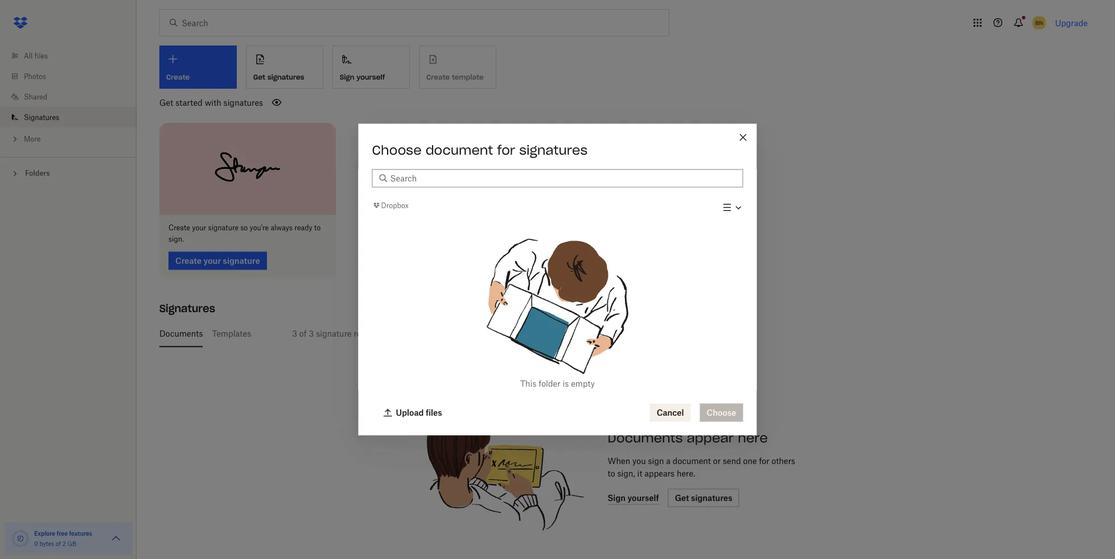 Task type: describe. For each thing, give the bounding box(es) containing it.
send
[[723, 457, 741, 467]]

signatures inside button
[[268, 73, 305, 82]]

1 horizontal spatial signature
[[316, 329, 352, 339]]

when you sign a document or send one for others to sign, it appears here.
[[608, 457, 796, 479]]

to inside create your signature so you're always ready to sign.
[[314, 224, 321, 232]]

upgrade link
[[1056, 18, 1088, 28]]

or
[[714, 457, 721, 467]]

2 3 from the left
[[309, 329, 314, 339]]

quota usage element
[[11, 530, 30, 549]]

get for get signatures
[[253, 73, 265, 82]]

documents appear here
[[608, 430, 768, 446]]

here.
[[677, 469, 696, 479]]

photos link
[[9, 66, 137, 87]]

list containing all files
[[0, 39, 137, 157]]

started
[[176, 98, 203, 107]]

sign
[[340, 73, 355, 82]]

choose
[[372, 142, 422, 158]]

get signatures
[[253, 73, 305, 82]]

sign yourself
[[340, 73, 385, 82]]

files for upload files
[[426, 408, 442, 418]]

Search text field
[[390, 172, 737, 185]]

upload files
[[396, 408, 442, 418]]

dropbox link
[[372, 200, 409, 211]]

get signatures button
[[246, 46, 324, 89]]

photos
[[24, 72, 46, 81]]

templates
[[212, 329, 251, 339]]

appears
[[645, 469, 675, 479]]

signature inside create your signature so you're always ready to sign.
[[208, 224, 239, 232]]

is inside choose document for signatures dialog
[[563, 379, 569, 389]]

create
[[169, 224, 190, 232]]

create your signature so you're always ready to sign.
[[169, 224, 321, 244]]

with
[[205, 98, 221, 107]]

folders button
[[0, 165, 137, 181]]

get started with signatures
[[159, 98, 263, 107]]

left
[[389, 329, 401, 339]]

1 horizontal spatial of
[[300, 329, 307, 339]]

it
[[638, 469, 643, 479]]

templates tab
[[212, 320, 251, 348]]

signatures list item
[[0, 107, 137, 128]]

2
[[63, 541, 66, 548]]

shared link
[[9, 87, 137, 107]]

dropbox image
[[9, 11, 32, 34]]

of inside explore free features 0 bytes of 2 gb
[[56, 541, 61, 548]]

document inside dialog
[[426, 142, 493, 158]]

document inside when you sign a document or send one for others to sign, it appears here.
[[673, 457, 711, 467]]

signatures for get started with signatures
[[224, 98, 263, 107]]

upgrade
[[1056, 18, 1088, 28]]

signatures inside signatures link
[[24, 113, 59, 122]]

1 vertical spatial yourself
[[480, 329, 510, 339]]

for inside dialog
[[497, 142, 516, 158]]

explore
[[34, 531, 55, 538]]

choose document for signatures
[[372, 142, 588, 158]]

this
[[521, 379, 537, 389]]

dropbox
[[381, 201, 409, 210]]

more
[[24, 135, 41, 143]]

signatures for choose document for signatures
[[520, 142, 588, 158]]

signatures link
[[9, 107, 137, 128]]

sign,
[[618, 469, 635, 479]]

for inside when you sign a document or send one for others to sign, it appears here.
[[760, 457, 770, 467]]



Task type: vqa. For each thing, say whether or not it's contained in the screenshot.
GET SIGNATURES
yes



Task type: locate. For each thing, give the bounding box(es) containing it.
list
[[0, 39, 137, 157]]

1 horizontal spatial for
[[760, 457, 770, 467]]

shared
[[24, 93, 47, 101]]

0 vertical spatial is
[[512, 329, 518, 339]]

1 vertical spatial get
[[159, 98, 173, 107]]

2 horizontal spatial signatures
[[520, 142, 588, 158]]

tab list
[[159, 320, 1084, 348]]

0 horizontal spatial signature
[[208, 224, 239, 232]]

cancel
[[657, 408, 684, 418]]

a
[[667, 457, 671, 467]]

0 vertical spatial for
[[497, 142, 516, 158]]

files right all
[[34, 52, 48, 60]]

0 vertical spatial get
[[253, 73, 265, 82]]

explore free features 0 bytes of 2 gb
[[34, 531, 92, 548]]

unlimited.
[[520, 329, 558, 339]]

0 vertical spatial signatures
[[268, 73, 305, 82]]

this
[[403, 329, 417, 339]]

0 horizontal spatial signatures
[[224, 98, 263, 107]]

others
[[772, 457, 796, 467]]

signature left so in the left top of the page
[[208, 224, 239, 232]]

you're
[[250, 224, 269, 232]]

signatures
[[24, 113, 59, 122], [159, 302, 215, 316]]

for
[[497, 142, 516, 158], [760, 457, 770, 467]]

1 vertical spatial document
[[673, 457, 711, 467]]

of
[[300, 329, 307, 339], [56, 541, 61, 548]]

1 horizontal spatial signatures
[[268, 73, 305, 82]]

yourself
[[357, 73, 385, 82], [480, 329, 510, 339]]

when
[[608, 457, 631, 467]]

yourself right sign
[[357, 73, 385, 82]]

files
[[34, 52, 48, 60], [426, 408, 442, 418]]

to
[[314, 224, 321, 232], [608, 469, 616, 479]]

document
[[426, 142, 493, 158], [673, 457, 711, 467]]

files inside "link"
[[34, 52, 48, 60]]

to inside when you sign a document or send one for others to sign, it appears here.
[[608, 469, 616, 479]]

so
[[241, 224, 248, 232]]

features
[[69, 531, 92, 538]]

0 horizontal spatial get
[[159, 98, 173, 107]]

signing
[[448, 329, 478, 339]]

folder
[[539, 379, 561, 389]]

you
[[633, 457, 646, 467]]

documents for documents appear here
[[608, 430, 683, 446]]

0 horizontal spatial documents
[[159, 329, 203, 339]]

sign yourself button
[[333, 46, 410, 89]]

upload files button
[[377, 404, 449, 422]]

yourself inside button
[[357, 73, 385, 82]]

1 vertical spatial signature
[[316, 329, 352, 339]]

1 horizontal spatial signatures
[[159, 302, 215, 316]]

sign.
[[169, 235, 184, 244]]

free
[[57, 531, 68, 538]]

0 vertical spatial documents
[[159, 329, 203, 339]]

get up get started with signatures
[[253, 73, 265, 82]]

0 vertical spatial files
[[34, 52, 48, 60]]

appear
[[687, 430, 734, 446]]

here
[[738, 430, 768, 446]]

0 horizontal spatial for
[[497, 142, 516, 158]]

1 horizontal spatial get
[[253, 73, 265, 82]]

signature
[[208, 224, 239, 232], [316, 329, 352, 339]]

signatures
[[268, 73, 305, 82], [224, 98, 263, 107], [520, 142, 588, 158]]

0 vertical spatial signature
[[208, 224, 239, 232]]

3 of 3 signature requests left this month. signing yourself is unlimited.
[[292, 329, 558, 339]]

0 horizontal spatial files
[[34, 52, 48, 60]]

requests
[[354, 329, 386, 339]]

0 vertical spatial signatures
[[24, 113, 59, 122]]

0 horizontal spatial document
[[426, 142, 493, 158]]

signature left requests
[[316, 329, 352, 339]]

0 vertical spatial of
[[300, 329, 307, 339]]

0 horizontal spatial signatures
[[24, 113, 59, 122]]

empty
[[571, 379, 595, 389]]

to down when on the right
[[608, 469, 616, 479]]

gb
[[68, 541, 76, 548]]

files for all files
[[34, 52, 48, 60]]

1 vertical spatial is
[[563, 379, 569, 389]]

1 horizontal spatial yourself
[[480, 329, 510, 339]]

upload
[[396, 408, 424, 418]]

tab list containing documents
[[159, 320, 1084, 348]]

all
[[24, 52, 33, 60]]

signatures up documents tab
[[159, 302, 215, 316]]

0
[[34, 541, 38, 548]]

0 vertical spatial to
[[314, 224, 321, 232]]

1 horizontal spatial document
[[673, 457, 711, 467]]

1 vertical spatial to
[[608, 469, 616, 479]]

yourself right signing
[[480, 329, 510, 339]]

0 vertical spatial document
[[426, 142, 493, 158]]

files right upload
[[426, 408, 442, 418]]

0 vertical spatial yourself
[[357, 73, 385, 82]]

documents for documents
[[159, 329, 203, 339]]

1 horizontal spatial 3
[[309, 329, 314, 339]]

0 horizontal spatial yourself
[[357, 73, 385, 82]]

0 horizontal spatial of
[[56, 541, 61, 548]]

bytes
[[40, 541, 54, 548]]

is
[[512, 329, 518, 339], [563, 379, 569, 389]]

month.
[[419, 329, 446, 339]]

0 horizontal spatial is
[[512, 329, 518, 339]]

documents up "you"
[[608, 430, 683, 446]]

more image
[[9, 134, 21, 145]]

your
[[192, 224, 206, 232]]

all files link
[[9, 46, 137, 66]]

signatures inside dialog
[[520, 142, 588, 158]]

files inside button
[[426, 408, 442, 418]]

0 horizontal spatial 3
[[292, 329, 297, 339]]

documents tab
[[159, 320, 203, 348]]

get left started
[[159, 98, 173, 107]]

one
[[744, 457, 757, 467]]

is right folder
[[563, 379, 569, 389]]

1 vertical spatial for
[[760, 457, 770, 467]]

1 horizontal spatial to
[[608, 469, 616, 479]]

get inside button
[[253, 73, 265, 82]]

2 vertical spatial signatures
[[520, 142, 588, 158]]

documents left templates tab at left
[[159, 329, 203, 339]]

signatures down shared
[[24, 113, 59, 122]]

1 horizontal spatial documents
[[608, 430, 683, 446]]

0 horizontal spatial to
[[314, 224, 321, 232]]

1 vertical spatial documents
[[608, 430, 683, 446]]

cancel button
[[650, 404, 691, 422]]

choose document for signatures dialog
[[359, 124, 757, 436]]

to right ready
[[314, 224, 321, 232]]

1 horizontal spatial files
[[426, 408, 442, 418]]

get for get started with signatures
[[159, 98, 173, 107]]

sign
[[648, 457, 664, 467]]

1 vertical spatial files
[[426, 408, 442, 418]]

always
[[271, 224, 293, 232]]

is left unlimited.
[[512, 329, 518, 339]]

1 vertical spatial signatures
[[159, 302, 215, 316]]

1 vertical spatial signatures
[[224, 98, 263, 107]]

get
[[253, 73, 265, 82], [159, 98, 173, 107]]

this folder is empty
[[521, 379, 595, 389]]

folders
[[25, 169, 50, 178]]

1 3 from the left
[[292, 329, 297, 339]]

1 horizontal spatial is
[[563, 379, 569, 389]]

documents
[[159, 329, 203, 339], [608, 430, 683, 446]]

3
[[292, 329, 297, 339], [309, 329, 314, 339]]

ready
[[295, 224, 313, 232]]

1 vertical spatial of
[[56, 541, 61, 548]]

all files
[[24, 52, 48, 60]]



